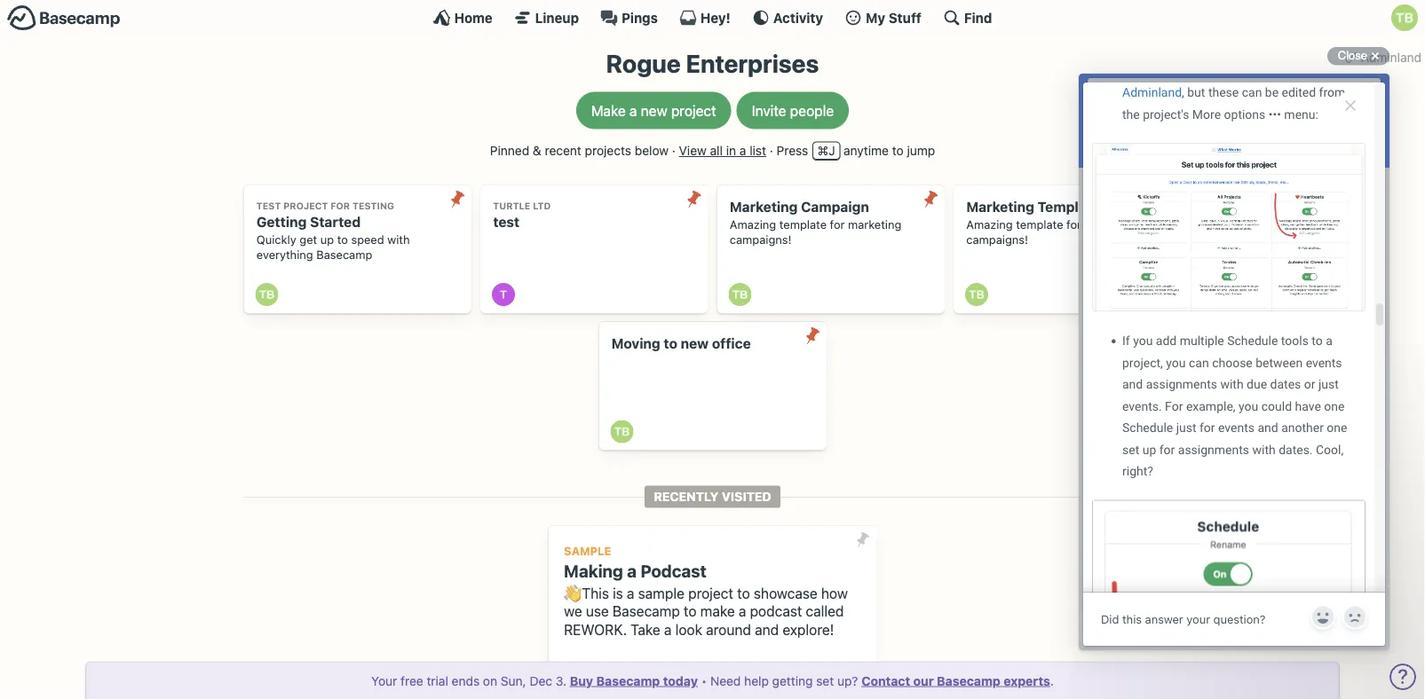 Task type: locate. For each thing, give the bounding box(es) containing it.
marketing down list
[[730, 199, 798, 215]]

project inside sample making a podcast 👋 this is a sample project to showcase how we use basecamp to make a podcast called rework. take a look around and explore!
[[688, 585, 734, 602]]

buy basecamp today link
[[570, 674, 698, 689]]

rogue
[[606, 49, 681, 78]]

josh fiske image
[[662, 674, 690, 700]]

main element
[[0, 0, 1425, 35]]

0 horizontal spatial marketing
[[848, 218, 902, 232]]

project
[[283, 201, 328, 211]]

1 horizontal spatial marketing
[[1085, 218, 1138, 232]]

0 horizontal spatial amazing
[[730, 218, 776, 232]]

dec
[[530, 674, 552, 689]]

amazing inside marketing template amazing template for marketing campaigns!
[[966, 218, 1013, 232]]

new inside moving to new office link
[[681, 336, 709, 352]]

0 vertical spatial project
[[671, 102, 716, 119]]

basecamp inside sample making a podcast 👋 this is a sample project to showcase how we use basecamp to make a podcast called rework. take a look around and explore!
[[613, 603, 680, 620]]

a right in on the right top
[[740, 144, 746, 158]]

make a new project
[[591, 102, 716, 119]]

test
[[256, 201, 281, 211]]

marketing inside marketing template amazing template for marketing campaigns!
[[966, 199, 1035, 215]]

new for a
[[641, 102, 667, 119]]

for down 'campaign'
[[830, 218, 845, 232]]

around
[[706, 622, 751, 639]]

to up podcast
[[737, 585, 750, 602]]

a right making
[[627, 561, 637, 581]]

1 horizontal spatial new
[[681, 336, 709, 352]]

0 horizontal spatial marketing
[[730, 199, 798, 215]]

marketing inside marketing campaign amazing template for marketing campaigns!
[[848, 218, 902, 232]]

annie bryan image
[[563, 674, 591, 700]]

invite people
[[752, 102, 834, 119]]

today
[[663, 674, 698, 689]]

victor cooper image
[[737, 674, 765, 700]]

👋
[[564, 585, 578, 602]]

contact our basecamp experts link
[[862, 674, 1050, 689]]

switch accounts image
[[7, 4, 121, 32]]

moving to new office link
[[599, 322, 827, 450]]

project up view at top left
[[671, 102, 716, 119]]

new left office
[[681, 336, 709, 352]]

close button
[[1327, 45, 1390, 67]]

2 marketing from the left
[[966, 199, 1035, 215]]

explore!
[[783, 622, 834, 639]]

new inside make a new project link
[[641, 102, 667, 119]]

1 horizontal spatial marketing
[[966, 199, 1035, 215]]

lineup link
[[514, 9, 579, 27]]

a right is
[[627, 585, 635, 602]]

marketing down 'campaign'
[[848, 218, 902, 232]]

steve marsh image
[[712, 674, 740, 700]]

basecamp
[[316, 248, 372, 262], [613, 603, 680, 620], [596, 674, 660, 689], [937, 674, 1001, 689]]

visited
[[722, 490, 771, 505]]

1 marketing from the left
[[730, 199, 798, 215]]

template inside marketing template amazing template for marketing campaigns!
[[1016, 218, 1063, 232]]

ltd
[[533, 201, 551, 211]]

3.
[[556, 674, 567, 689]]

1 marketing from the left
[[848, 218, 902, 232]]

testing
[[352, 201, 394, 211]]

1 vertical spatial project
[[688, 585, 734, 602]]

for for marketing template
[[1067, 218, 1082, 232]]

marketing
[[730, 199, 798, 215], [966, 199, 1035, 215]]

get
[[300, 233, 317, 247]]

hey! button
[[679, 9, 731, 27]]

1 vertical spatial new
[[681, 336, 709, 352]]

amazing inside marketing campaign amazing template for marketing campaigns!
[[730, 218, 776, 232]]

2 amazing from the left
[[966, 218, 1013, 232]]

2 horizontal spatial for
[[1067, 218, 1082, 232]]

a
[[630, 102, 637, 119], [740, 144, 746, 158], [627, 561, 637, 581], [627, 585, 635, 602], [739, 603, 746, 620], [664, 622, 672, 639]]

experts
[[1004, 674, 1050, 689]]

up
[[320, 233, 334, 247]]

marketing down template
[[1085, 218, 1138, 232]]

marketing inside marketing campaign amazing template for marketing campaigns!
[[730, 199, 798, 215]]

pinned & recent projects below · view all in a list
[[490, 144, 766, 158]]

test project for testing getting started quickly get up to speed with everything basecamp
[[256, 201, 410, 262]]

2 campaigns! from the left
[[966, 233, 1028, 247]]

showcase
[[754, 585, 818, 602]]

template down 'campaign'
[[780, 218, 827, 232]]

press
[[777, 144, 808, 158]]

2 marketing from the left
[[1085, 218, 1138, 232]]

0 horizontal spatial for
[[331, 201, 350, 211]]

campaigns! inside marketing campaign amazing template for marketing campaigns!
[[730, 233, 792, 247]]

j
[[829, 144, 835, 158]]

to
[[892, 144, 904, 158], [337, 233, 348, 247], [664, 336, 678, 352], [737, 585, 750, 602], [684, 603, 697, 620]]

terry image
[[492, 283, 515, 306]]

for
[[331, 201, 350, 211], [830, 218, 845, 232], [1067, 218, 1082, 232]]

for down template
[[1067, 218, 1082, 232]]

basecamp right our
[[937, 674, 1001, 689]]

marketing for marketing campaign
[[730, 199, 798, 215]]

find
[[964, 10, 992, 25]]

1 horizontal spatial campaigns!
[[966, 233, 1028, 247]]

trial
[[427, 674, 448, 689]]

basecamp down up
[[316, 248, 372, 262]]

campaigns! inside marketing template amazing template for marketing campaigns!
[[966, 233, 1028, 247]]

·
[[672, 144, 676, 158], [770, 144, 773, 158]]

1 horizontal spatial for
[[830, 218, 845, 232]]

all
[[710, 144, 723, 158]]

moving
[[611, 336, 660, 352]]

tim burton image
[[1392, 4, 1418, 31], [255, 283, 278, 306], [729, 283, 752, 306], [965, 283, 988, 306]]

look
[[675, 622, 702, 639]]

for inside marketing template amazing template for marketing campaigns!
[[1067, 218, 1082, 232]]

0 horizontal spatial campaigns!
[[730, 233, 792, 247]]

template inside marketing campaign amazing template for marketing campaigns!
[[780, 218, 827, 232]]

campaigns! for marketing template
[[966, 233, 1028, 247]]

1 horizontal spatial ·
[[770, 144, 773, 158]]

tim burton image for marketing template
[[965, 283, 988, 306]]

1 horizontal spatial amazing
[[966, 218, 1013, 232]]

template down template
[[1016, 218, 1063, 232]]

2 · from the left
[[770, 144, 773, 158]]

to up look
[[684, 603, 697, 620]]

amazing for marketing campaign
[[730, 218, 776, 232]]

1 campaigns! from the left
[[730, 233, 792, 247]]

for for marketing campaign
[[830, 218, 845, 232]]

1 horizontal spatial template
[[1016, 218, 1063, 232]]

marketing left template
[[966, 199, 1035, 215]]

project up make at the bottom of the page
[[688, 585, 734, 602]]

1 template from the left
[[780, 218, 827, 232]]

rogue enterprises
[[606, 49, 819, 78]]

recently
[[654, 490, 719, 505]]

basecamp up take
[[613, 603, 680, 620]]

· press
[[770, 144, 808, 158]]

0 horizontal spatial ·
[[672, 144, 676, 158]]

ends
[[452, 674, 480, 689]]

to right up
[[337, 233, 348, 247]]

help
[[744, 674, 769, 689]]

take
[[631, 622, 660, 639]]

1 amazing from the left
[[730, 218, 776, 232]]

pinned
[[490, 144, 529, 158]]

None submit
[[443, 185, 472, 214], [680, 185, 708, 214], [917, 185, 945, 214], [798, 322, 827, 351], [849, 526, 877, 555], [443, 185, 472, 214], [680, 185, 708, 214], [917, 185, 945, 214], [798, 322, 827, 351], [849, 526, 877, 555]]

turtle ltd test
[[493, 201, 551, 230]]

· right list
[[770, 144, 773, 158]]

for inside test project for testing getting started quickly get up to speed with everything basecamp
[[331, 201, 350, 211]]

a right make
[[630, 102, 637, 119]]

hey!
[[701, 10, 731, 25]]

for inside marketing campaign amazing template for marketing campaigns!
[[830, 218, 845, 232]]

0 vertical spatial new
[[641, 102, 667, 119]]

0 horizontal spatial new
[[641, 102, 667, 119]]

podcast
[[641, 561, 707, 581]]

2 template from the left
[[1016, 218, 1063, 232]]

⌘ j anytime to jump
[[817, 144, 935, 158]]

turtle
[[493, 201, 531, 211]]

jennifer young image
[[637, 674, 666, 700]]

for up started
[[331, 201, 350, 211]]

make
[[591, 102, 626, 119]]

marketing for template
[[1085, 218, 1138, 232]]

· left view at top left
[[672, 144, 676, 158]]

marketing inside marketing template amazing template for marketing campaigns!
[[1085, 218, 1138, 232]]

quickly
[[256, 233, 296, 247]]

basecamp inside test project for testing getting started quickly get up to speed with everything basecamp
[[316, 248, 372, 262]]

&
[[533, 144, 541, 158]]

sun,
[[501, 674, 526, 689]]

new up 'below'
[[641, 102, 667, 119]]

0 horizontal spatial template
[[780, 218, 827, 232]]



Task type: vqa. For each thing, say whether or not it's contained in the screenshot.
Amazing
yes



Task type: describe. For each thing, give the bounding box(es) containing it.
marketing for marketing template
[[966, 199, 1035, 215]]

sample
[[564, 545, 611, 558]]

•
[[701, 674, 707, 689]]

invite
[[752, 102, 786, 119]]

view all in a list link
[[679, 144, 766, 158]]

projects
[[585, 144, 631, 158]]

⌘
[[817, 144, 829, 158]]

anytime
[[844, 144, 889, 158]]

pings button
[[600, 9, 658, 27]]

to right moving
[[664, 336, 678, 352]]

podcast
[[750, 603, 802, 620]]

template for campaign
[[780, 218, 827, 232]]

tim burton image
[[610, 420, 633, 443]]

invite people link
[[737, 92, 849, 129]]

called
[[806, 603, 844, 620]]

enterprises
[[686, 49, 819, 78]]

on
[[483, 674, 497, 689]]

campaigns! for marketing campaign
[[730, 233, 792, 247]]

cross small image
[[1365, 45, 1386, 67]]

template
[[1038, 199, 1100, 215]]

home link
[[433, 9, 493, 27]]

contact
[[862, 674, 910, 689]]

getting
[[256, 214, 307, 230]]

and
[[755, 622, 779, 639]]

getting
[[772, 674, 813, 689]]

my stuff
[[866, 10, 922, 25]]

sample making a podcast 👋 this is a sample project to showcase how we use basecamp to make a podcast called rework. take a look around and explore!
[[564, 545, 848, 639]]

with
[[387, 233, 410, 247]]

up?
[[837, 674, 858, 689]]

recent
[[545, 144, 582, 158]]

to inside test project for testing getting started quickly get up to speed with everything basecamp
[[337, 233, 348, 247]]

tim burton image for test project for testing
[[255, 283, 278, 306]]

our
[[913, 674, 934, 689]]

your
[[371, 674, 397, 689]]

make
[[700, 603, 735, 620]]

lineup
[[535, 10, 579, 25]]

basecamp right buy
[[596, 674, 660, 689]]

jared davis image
[[612, 674, 641, 700]]

in
[[726, 144, 736, 158]]

activity
[[773, 10, 823, 25]]

activity link
[[752, 9, 823, 27]]

sample
[[638, 585, 685, 602]]

marketing template amazing template for marketing campaigns!
[[966, 199, 1138, 247]]

cross small image
[[1365, 45, 1386, 67]]

buy
[[570, 674, 593, 689]]

a up the around at bottom
[[739, 603, 746, 620]]

set
[[816, 674, 834, 689]]

a left look
[[664, 622, 672, 639]]

to left 'jump'
[[892, 144, 904, 158]]

use
[[586, 603, 609, 620]]

my
[[866, 10, 886, 25]]

adminland
[[1361, 50, 1422, 64]]

everything
[[256, 248, 313, 262]]

we
[[564, 603, 582, 620]]

is
[[613, 585, 623, 602]]

rework.
[[564, 622, 627, 639]]

making
[[564, 561, 623, 581]]

nicole katz image
[[687, 674, 715, 700]]

marketing for campaign
[[848, 218, 902, 232]]

this
[[582, 585, 609, 602]]

cheryl walters image
[[587, 674, 616, 700]]

1 · from the left
[[672, 144, 676, 158]]

home
[[454, 10, 493, 25]]

adminland link
[[1342, 44, 1425, 70]]

find button
[[943, 9, 992, 27]]

started
[[310, 214, 361, 230]]

test
[[493, 214, 520, 230]]

need
[[710, 674, 741, 689]]

close
[[1338, 49, 1368, 62]]

campaign
[[801, 199, 869, 215]]

speed
[[351, 233, 384, 247]]

office
[[712, 336, 751, 352]]

pings
[[622, 10, 658, 25]]

make a new project link
[[576, 92, 731, 129]]

view
[[679, 144, 707, 158]]

amazing for marketing template
[[966, 218, 1013, 232]]

.
[[1050, 674, 1054, 689]]

jump
[[907, 144, 935, 158]]

list
[[750, 144, 766, 158]]

tim burton image for marketing campaign
[[729, 283, 752, 306]]

below
[[635, 144, 669, 158]]

template for template
[[1016, 218, 1063, 232]]

stuff
[[889, 10, 922, 25]]

marketing campaign amazing template for marketing campaigns!
[[730, 199, 902, 247]]

how
[[821, 585, 848, 602]]

new for to
[[681, 336, 709, 352]]

your free trial ends on sun, dec  3. buy basecamp today • need help getting set up? contact our basecamp experts .
[[371, 674, 1054, 689]]



